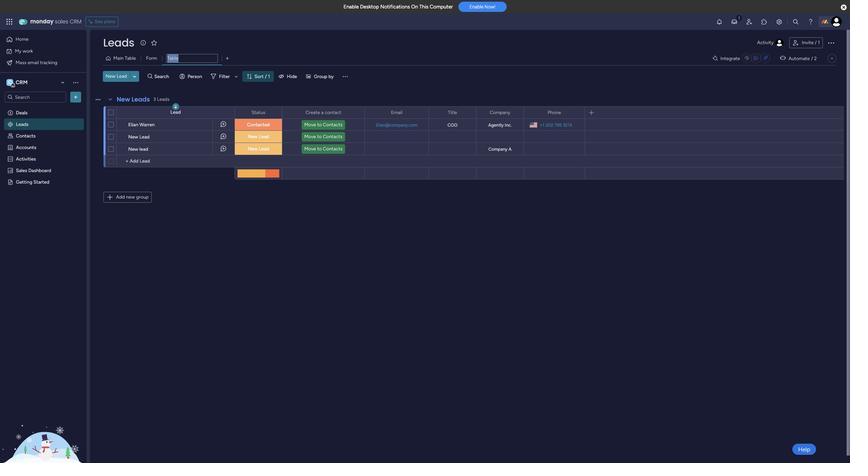Task type: vqa. For each thing, say whether or not it's contained in the screenshot.
"and" within the automatically synchronize timeline and date column
no



Task type: locate. For each thing, give the bounding box(es) containing it.
option
[[0, 106, 87, 108]]

795
[[555, 122, 562, 127]]

move for 1st the move to contacts button from the top of the page
[[304, 122, 316, 128]]

invite / 1
[[802, 40, 820, 45]]

workspace selection element
[[6, 78, 29, 87]]

automate / 2
[[789, 56, 817, 61]]

add
[[116, 194, 125, 200]]

1 horizontal spatial crm
[[70, 18, 81, 25]]

company
[[490, 109, 510, 115], [489, 147, 508, 152]]

help image
[[808, 18, 814, 25]]

enable now! button
[[458, 2, 507, 12]]

contact
[[325, 109, 341, 115]]

apps image
[[761, 18, 768, 25]]

main table
[[113, 55, 136, 61]]

/ right invite
[[815, 40, 817, 45]]

1 vertical spatial to
[[317, 134, 322, 140]]

1 vertical spatial crm
[[16, 79, 28, 86]]

workspace options image
[[72, 79, 79, 86]]

lead
[[139, 146, 148, 152]]

0 horizontal spatial crm
[[16, 79, 28, 86]]

0 vertical spatial move to contacts
[[304, 122, 343, 128]]

move to contacts for 1st the move to contacts button from the bottom of the page
[[304, 146, 343, 152]]

enable for enable now!
[[470, 4, 484, 10]]

leads
[[103, 35, 134, 50], [132, 95, 150, 104], [16, 121, 28, 127]]

company inside field
[[490, 109, 510, 115]]

2
[[814, 56, 817, 61]]

sales
[[16, 167, 27, 173]]

new
[[126, 194, 135, 200]]

help
[[798, 446, 811, 453]]

this
[[419, 4, 429, 10]]

computer
[[430, 4, 453, 10]]

1 right invite
[[818, 40, 820, 45]]

0 horizontal spatial enable
[[344, 4, 359, 10]]

warren
[[140, 122, 155, 128]]

/ right sort
[[265, 73, 267, 79]]

hide
[[287, 73, 297, 79]]

new
[[106, 73, 116, 79], [117, 95, 130, 104], [248, 134, 258, 140], [128, 134, 138, 140], [248, 146, 258, 152], [128, 146, 138, 152]]

add new group
[[116, 194, 149, 200]]

a
[[509, 147, 512, 152]]

email
[[28, 60, 39, 65]]

new lead
[[106, 73, 127, 79], [248, 134, 269, 140], [128, 134, 150, 140], [248, 146, 269, 152]]

filter
[[219, 73, 230, 79]]

search everything image
[[793, 18, 799, 25]]

1 for sort / 1
[[268, 73, 270, 79]]

2 vertical spatial move to contacts
[[304, 146, 343, 152]]

1 horizontal spatial options image
[[827, 39, 835, 47]]

2 move to contacts from the top
[[304, 134, 343, 140]]

show board description image
[[139, 39, 147, 46]]

elian@company.com link
[[375, 122, 419, 127]]

move to contacts for 1st the move to contacts button from the top of the page
[[304, 122, 343, 128]]

0 vertical spatial /
[[815, 40, 817, 45]]

1 vertical spatial move
[[304, 134, 316, 140]]

/ for invite
[[815, 40, 817, 45]]

2 to from the top
[[317, 134, 322, 140]]

1 vertical spatial company
[[489, 147, 508, 152]]

main
[[113, 55, 124, 61]]

0 vertical spatial leads
[[103, 35, 134, 50]]

add new group button
[[104, 192, 152, 203]]

filter button
[[208, 71, 240, 82]]

enable left now! on the right top of page
[[470, 4, 484, 10]]

0 vertical spatial 1
[[818, 40, 820, 45]]

crm right sales
[[70, 18, 81, 25]]

lead
[[117, 73, 127, 79], [171, 109, 181, 115], [259, 134, 269, 140], [139, 134, 150, 140], [259, 146, 269, 152]]

invite members image
[[746, 18, 753, 25]]

options image
[[72, 94, 79, 100]]

2 move from the top
[[304, 134, 316, 140]]

on
[[411, 4, 418, 10]]

crm right workspace image
[[16, 79, 28, 86]]

mass
[[16, 60, 26, 65]]

collapse board header image
[[830, 56, 835, 61]]

sales
[[55, 18, 68, 25]]

0 vertical spatial to
[[317, 122, 322, 128]]

leads down deals
[[16, 121, 28, 127]]

list box containing deals
[[0, 105, 87, 279]]

activities
[[16, 156, 36, 162]]

/ left 2
[[811, 56, 813, 61]]

Title field
[[446, 109, 459, 116]]

activity button
[[755, 37, 787, 48]]

move to contacts button
[[302, 120, 345, 130], [302, 132, 345, 142], [302, 144, 345, 154]]

0 horizontal spatial /
[[265, 73, 267, 79]]

notifications image
[[716, 18, 723, 25]]

2 vertical spatial leads
[[16, 121, 28, 127]]

1 vertical spatial move to contacts
[[304, 134, 343, 140]]

1 horizontal spatial enable
[[470, 4, 484, 10]]

work
[[23, 48, 33, 54]]

1 vertical spatial options image
[[273, 107, 277, 118]]

3 move from the top
[[304, 146, 316, 152]]

2 vertical spatial move to contacts button
[[302, 144, 345, 154]]

1 horizontal spatial /
[[811, 56, 813, 61]]

to
[[317, 122, 322, 128], [317, 134, 322, 140], [317, 146, 322, 152]]

1
[[818, 40, 820, 45], [268, 73, 270, 79]]

None field
[[166, 54, 218, 63]]

/
[[815, 40, 817, 45], [811, 56, 813, 61], [265, 73, 267, 79]]

enable desktop notifications on this computer
[[344, 4, 453, 10]]

0 vertical spatial company
[[490, 109, 510, 115]]

sort desc image
[[174, 104, 177, 109]]

now!
[[485, 4, 496, 10]]

2 vertical spatial move
[[304, 146, 316, 152]]

3 to from the top
[[317, 146, 322, 152]]

company left a
[[489, 147, 508, 152]]

crm
[[70, 18, 81, 25], [16, 79, 28, 86]]

1 right sort
[[268, 73, 270, 79]]

leads down angle down icon
[[132, 95, 150, 104]]

new lead
[[128, 146, 148, 152]]

Phone field
[[546, 109, 563, 116]]

coo
[[448, 123, 458, 128]]

agently inc.
[[488, 123, 512, 128]]

1 inside button
[[818, 40, 820, 45]]

company for company
[[490, 109, 510, 115]]

/ inside invite / 1 button
[[815, 40, 817, 45]]

move to contacts
[[304, 122, 343, 128], [304, 134, 343, 140], [304, 146, 343, 152]]

group by button
[[303, 71, 338, 82]]

3213
[[563, 122, 572, 127]]

christina overa image
[[831, 16, 842, 27]]

elian@company.com
[[376, 122, 418, 127]]

Status field
[[250, 109, 267, 116]]

desktop
[[360, 4, 379, 10]]

new inside button
[[106, 73, 116, 79]]

1 vertical spatial leads
[[132, 95, 150, 104]]

public board image
[[7, 179, 14, 185]]

list box
[[0, 105, 87, 279]]

contacted
[[247, 122, 270, 128]]

leads inside "field"
[[132, 95, 150, 104]]

0 horizontal spatial 1
[[268, 73, 270, 79]]

notifications
[[380, 4, 410, 10]]

1 move from the top
[[304, 122, 316, 128]]

1 vertical spatial 1
[[268, 73, 270, 79]]

dapulse integrations image
[[713, 56, 718, 61]]

public dashboard image
[[7, 167, 14, 173]]

contacts
[[323, 122, 343, 128], [16, 133, 36, 138], [323, 134, 343, 140], [323, 146, 343, 152]]

Leads field
[[101, 35, 136, 50]]

0 vertical spatial move
[[304, 122, 316, 128]]

angle down image
[[133, 74, 136, 79]]

enable left desktop
[[344, 4, 359, 10]]

company a
[[489, 147, 512, 152]]

options image right status field
[[273, 107, 277, 118]]

1 for invite / 1
[[818, 40, 820, 45]]

new lead button
[[103, 71, 130, 82]]

0 vertical spatial move to contacts button
[[302, 120, 345, 130]]

inc.
[[505, 123, 512, 128]]

new lead inside button
[[106, 73, 127, 79]]

leads up main
[[103, 35, 134, 50]]

move
[[304, 122, 316, 128], [304, 134, 316, 140], [304, 146, 316, 152]]

Email field
[[389, 109, 404, 116]]

1 to from the top
[[317, 122, 322, 128]]

company up agently inc.
[[490, 109, 510, 115]]

2 horizontal spatial /
[[815, 40, 817, 45]]

crm inside workspace selection element
[[16, 79, 28, 86]]

2 vertical spatial /
[[265, 73, 267, 79]]

help button
[[793, 444, 816, 455]]

integrate
[[721, 56, 740, 61]]

1 vertical spatial /
[[811, 56, 813, 61]]

options image up collapse board header image
[[827, 39, 835, 47]]

enable inside button
[[470, 4, 484, 10]]

1 move to contacts from the top
[[304, 122, 343, 128]]

1 vertical spatial move to contacts button
[[302, 132, 345, 142]]

main table button
[[103, 53, 141, 64]]

3 move to contacts from the top
[[304, 146, 343, 152]]

to for 1st the move to contacts button from the bottom of the page
[[317, 146, 322, 152]]

1 image
[[736, 14, 742, 22]]

options image
[[827, 39, 835, 47], [273, 107, 277, 118]]

1 horizontal spatial 1
[[818, 40, 820, 45]]

2 vertical spatial to
[[317, 146, 322, 152]]

started
[[33, 179, 49, 185]]



Task type: describe. For each thing, give the bounding box(es) containing it.
person
[[188, 73, 202, 79]]

new leads
[[117, 95, 150, 104]]

c
[[8, 79, 12, 85]]

lottie animation element
[[0, 394, 87, 463]]

sort / 1
[[255, 73, 270, 79]]

tracking
[[40, 60, 57, 65]]

dashboard
[[28, 167, 51, 173]]

arrow down image
[[232, 72, 240, 80]]

to for 1st the move to contacts button from the top of the page
[[317, 122, 322, 128]]

select product image
[[6, 18, 13, 25]]

workspace image
[[6, 79, 13, 86]]

phone
[[548, 109, 561, 115]]

lead inside button
[[117, 73, 127, 79]]

monday sales crm
[[30, 18, 81, 25]]

accounts
[[16, 144, 36, 150]]

menu image
[[342, 73, 349, 80]]

202
[[546, 122, 553, 127]]

automate
[[789, 56, 810, 61]]

+1 202 795 3213 link
[[537, 121, 572, 129]]

emails settings image
[[776, 18, 783, 25]]

add view image
[[226, 56, 229, 61]]

elian
[[128, 122, 138, 128]]

getting
[[16, 179, 32, 185]]

hide button
[[276, 71, 301, 82]]

dapulse close image
[[841, 4, 847, 11]]

3 move to contacts button from the top
[[302, 144, 345, 154]]

move for 2nd the move to contacts button from the top
[[304, 134, 316, 140]]

create
[[306, 109, 320, 115]]

form
[[146, 55, 157, 61]]

see plans
[[95, 19, 115, 24]]

to for 2nd the move to contacts button from the top
[[317, 134, 322, 140]]

agently
[[488, 123, 504, 128]]

1 move to contacts button from the top
[[302, 120, 345, 130]]

/ for automate
[[811, 56, 813, 61]]

+1
[[540, 122, 545, 127]]

my
[[15, 48, 21, 54]]

0 vertical spatial options image
[[827, 39, 835, 47]]

New Leads field
[[115, 95, 152, 104]]

create a contact
[[306, 109, 341, 115]]

v2 search image
[[148, 73, 153, 80]]

Create a contact field
[[304, 109, 343, 116]]

status
[[252, 109, 265, 115]]

by
[[329, 73, 334, 79]]

my work
[[15, 48, 33, 54]]

title
[[448, 109, 457, 115]]

invite / 1 button
[[790, 37, 823, 48]]

company for company a
[[489, 147, 508, 152]]

home
[[16, 36, 29, 42]]

move to contacts for 2nd the move to contacts button from the top
[[304, 134, 343, 140]]

enable now!
[[470, 4, 496, 10]]

Search field
[[153, 72, 173, 81]]

0 horizontal spatial options image
[[273, 107, 277, 118]]

group by
[[314, 73, 334, 79]]

a
[[321, 109, 324, 115]]

lottie animation image
[[0, 394, 87, 463]]

monday
[[30, 18, 53, 25]]

2 move to contacts button from the top
[[302, 132, 345, 142]]

invite
[[802, 40, 814, 45]]

/ for sort
[[265, 73, 267, 79]]

form button
[[141, 53, 162, 64]]

my work button
[[4, 46, 73, 57]]

group
[[136, 194, 149, 200]]

add to favorites image
[[151, 39, 157, 46]]

getting started
[[16, 179, 49, 185]]

+1 202 795 3213
[[540, 122, 572, 127]]

sort
[[255, 73, 264, 79]]

enable for enable desktop notifications on this computer
[[344, 4, 359, 10]]

email
[[391, 109, 403, 115]]

deals
[[16, 110, 28, 115]]

group
[[314, 73, 327, 79]]

mass email tracking button
[[4, 57, 73, 68]]

autopilot image
[[780, 54, 786, 62]]

plans
[[104, 19, 115, 24]]

inbox image
[[731, 18, 738, 25]]

0 vertical spatial crm
[[70, 18, 81, 25]]

person button
[[177, 71, 206, 82]]

see plans button
[[86, 17, 118, 27]]

new inside "field"
[[117, 95, 130, 104]]

home button
[[4, 34, 73, 45]]

mass email tracking
[[16, 60, 57, 65]]

move for 1st the move to contacts button from the bottom of the page
[[304, 146, 316, 152]]

table
[[125, 55, 136, 61]]

+ Add Lead text field
[[120, 157, 232, 165]]

elian warren
[[128, 122, 155, 128]]

see
[[95, 19, 103, 24]]

Company field
[[488, 109, 512, 116]]

activity
[[757, 40, 774, 45]]

Search in workspace field
[[14, 93, 57, 101]]



